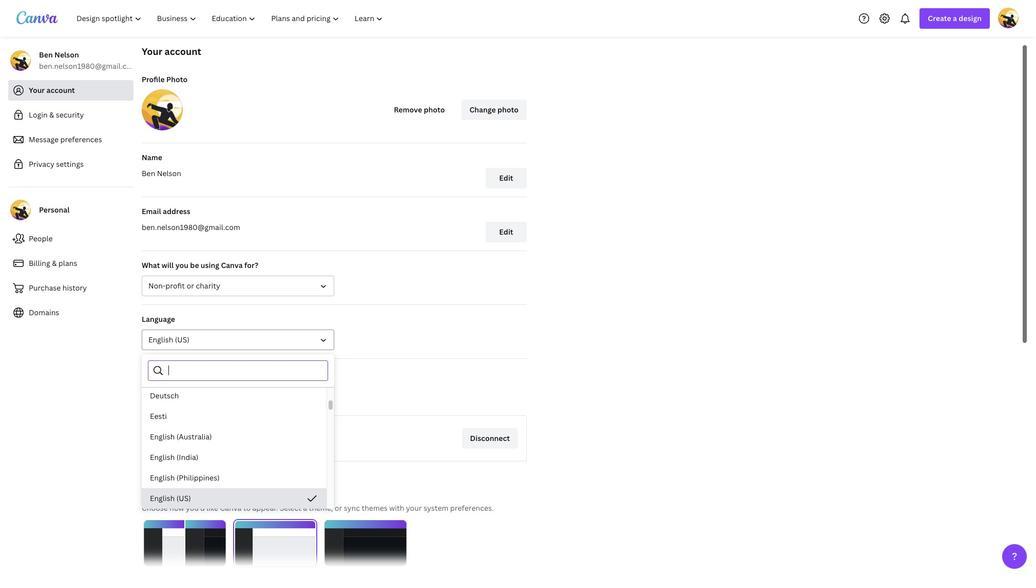 Task type: vqa. For each thing, say whether or not it's contained in the screenshot.
Instagram Reels
no



Task type: locate. For each thing, give the bounding box(es) containing it.
1 horizontal spatial your account
[[142, 45, 201, 58]]

1 vertical spatial edit button
[[486, 222, 527, 242]]

appear.
[[253, 503, 278, 513]]

None search field
[[169, 361, 322, 381]]

or
[[187, 281, 194, 291], [335, 503, 342, 513]]

& left plans at the left top of the page
[[52, 258, 57, 268]]

2 vertical spatial nelson
[[203, 442, 227, 452]]

canva right like
[[220, 503, 242, 513]]

you
[[176, 260, 189, 270], [189, 397, 202, 406]]

a inside 'theme choose how you'd like canva to appear. select a theme, or sync themes with your system preferences.'
[[303, 503, 307, 513]]

to inside 'theme choose how you'd like canva to appear. select a theme, or sync themes with your system preferences.'
[[243, 503, 251, 513]]

your account up photo
[[142, 45, 201, 58]]

disconnect button
[[462, 428, 518, 449]]

0 vertical spatial edit
[[500, 173, 514, 183]]

1 horizontal spatial or
[[335, 503, 342, 513]]

login & security
[[29, 110, 84, 120]]

0 vertical spatial account
[[165, 45, 201, 58]]

what will you be using canva for?
[[142, 260, 258, 270]]

2 photo from the left
[[498, 105, 519, 115]]

domains link
[[8, 303, 134, 323]]

profit
[[166, 281, 185, 291]]

english left (india)
[[150, 453, 175, 462]]

english (us) option
[[142, 489, 327, 509]]

1 edit button from the top
[[486, 168, 527, 189]]

a
[[954, 13, 958, 23], [303, 503, 307, 513]]

edit for ben nelson
[[500, 173, 514, 183]]

theme choose how you'd like canva to appear. select a theme, or sync themes with your system preferences.
[[142, 487, 494, 513]]

photo
[[424, 105, 445, 115], [498, 105, 519, 115]]

or left sync
[[335, 503, 342, 513]]

canva
[[221, 260, 243, 270], [256, 397, 278, 406], [220, 503, 242, 513]]

ben nelson ben.nelson1980@gmail.com
[[39, 50, 138, 71]]

use
[[204, 397, 216, 406]]

message preferences link
[[8, 129, 134, 150]]

0 vertical spatial you
[[176, 260, 189, 270]]

theme,
[[309, 503, 333, 513]]

ben down (australia)
[[188, 442, 201, 452]]

(us) down english (philippines) on the left bottom
[[177, 494, 191, 503]]

english
[[148, 335, 173, 345], [150, 432, 175, 442], [150, 453, 175, 462], [150, 473, 175, 483], [150, 494, 175, 503]]

0 vertical spatial nelson
[[54, 50, 79, 60]]

1 vertical spatial you
[[189, 397, 202, 406]]

canva left for?
[[221, 260, 243, 270]]

eesti option
[[142, 406, 327, 427]]

remove photo button
[[386, 100, 453, 120]]

connected social accounts
[[142, 368, 236, 378]]

ben down name in the top left of the page
[[142, 169, 155, 178]]

1 vertical spatial &
[[52, 258, 57, 268]]

1 horizontal spatial nelson
[[157, 169, 181, 178]]

be
[[190, 260, 199, 270]]

ben up your account link
[[39, 50, 53, 60]]

1 horizontal spatial ben
[[142, 169, 155, 178]]

0 horizontal spatial or
[[187, 281, 194, 291]]

0 vertical spatial canva
[[221, 260, 243, 270]]

english down eesti
[[150, 432, 175, 442]]

purchase history link
[[8, 278, 134, 298]]

to
[[217, 397, 225, 406], [247, 397, 254, 406], [243, 503, 251, 513]]

preferences.
[[450, 503, 494, 513]]

photo right remove
[[424, 105, 445, 115]]

you left use
[[189, 397, 202, 406]]

0 horizontal spatial your
[[29, 85, 45, 95]]

0 horizontal spatial account
[[47, 85, 75, 95]]

deutsch
[[150, 391, 179, 401]]

0 horizontal spatial a
[[303, 503, 307, 513]]

0 vertical spatial a
[[954, 13, 958, 23]]

ben
[[39, 50, 53, 60], [142, 169, 155, 178], [188, 442, 201, 452]]

1 vertical spatial account
[[47, 85, 75, 95]]

in
[[239, 397, 245, 406]]

1 vertical spatial nelson
[[157, 169, 181, 178]]

1 horizontal spatial your
[[142, 45, 163, 58]]

0 vertical spatial edit button
[[486, 168, 527, 189]]

0 vertical spatial ben.nelson1980@gmail.com
[[39, 61, 138, 71]]

ben.nelson1980@gmail.com up your account link
[[39, 61, 138, 71]]

preferences
[[60, 135, 102, 144]]

1 vertical spatial your
[[29, 85, 45, 95]]

to right in
[[247, 397, 254, 406]]

(philippines)
[[177, 473, 220, 483]]

english inside button
[[150, 453, 175, 462]]

domains
[[29, 308, 59, 317]]

plans
[[58, 258, 77, 268]]

(us) down language
[[175, 335, 189, 345]]

log
[[226, 397, 237, 406]]

2 vertical spatial ben
[[188, 442, 201, 452]]

2 vertical spatial canva
[[220, 503, 242, 513]]

(india)
[[177, 453, 198, 462]]

ben nelson image
[[999, 7, 1019, 28]]

ben.nelson1980@gmail.com
[[39, 61, 138, 71], [142, 222, 240, 232]]

1 vertical spatial ben.nelson1980@gmail.com
[[142, 222, 240, 232]]

english (india) option
[[142, 447, 327, 468]]

2 horizontal spatial ben
[[188, 442, 201, 452]]

services
[[142, 397, 171, 406]]

your up profile
[[142, 45, 163, 58]]

nelson inside ben nelson ben.nelson1980@gmail.com
[[54, 50, 79, 60]]

1 vertical spatial canva
[[256, 397, 278, 406]]

None button
[[144, 520, 226, 577], [234, 520, 316, 577], [325, 520, 407, 577], [144, 520, 226, 577], [234, 520, 316, 577], [325, 520, 407, 577]]

google
[[188, 429, 212, 439]]

purchase
[[29, 283, 61, 293]]

account
[[165, 45, 201, 58], [47, 85, 75, 95]]

1 photo from the left
[[424, 105, 445, 115]]

eesti
[[150, 412, 167, 421]]

a right the "select"
[[303, 503, 307, 513]]

english (india) button
[[142, 447, 327, 468]]

edit button for ben.nelson1980@gmail.com
[[486, 222, 527, 242]]

privacy
[[29, 159, 54, 169]]

you left "be"
[[176, 260, 189, 270]]

english (us) button
[[142, 489, 327, 509]]

account up photo
[[165, 45, 201, 58]]

1 horizontal spatial ben.nelson1980@gmail.com
[[142, 222, 240, 232]]

themes
[[362, 503, 388, 513]]

(us) inside english (us) option
[[177, 494, 191, 503]]

nelson down "google"
[[203, 442, 227, 452]]

billing & plans
[[29, 258, 77, 268]]

nelson up your account link
[[54, 50, 79, 60]]

1 vertical spatial english (us)
[[150, 494, 191, 503]]

(us)
[[175, 335, 189, 345], [177, 494, 191, 503]]

1 horizontal spatial a
[[954, 13, 958, 23]]

ben inside ben nelson ben.nelson1980@gmail.com
[[39, 50, 53, 60]]

english (philippines) button
[[142, 468, 327, 489]]

nelson down name in the top left of the page
[[157, 169, 181, 178]]

0 horizontal spatial your account
[[29, 85, 75, 95]]

english down language
[[148, 335, 173, 345]]

0 vertical spatial or
[[187, 281, 194, 291]]

0 horizontal spatial ben.nelson1980@gmail.com
[[39, 61, 138, 71]]

english (us) down english (philippines) on the left bottom
[[150, 494, 191, 503]]

your account link
[[8, 80, 134, 101]]

2 horizontal spatial nelson
[[203, 442, 227, 452]]

0 horizontal spatial nelson
[[54, 50, 79, 60]]

choose
[[142, 503, 168, 513]]

2 edit from the top
[[500, 227, 514, 237]]

ben.nelson1980@gmail.com down "address"
[[142, 222, 240, 232]]

photo
[[166, 74, 188, 84]]

edit
[[500, 173, 514, 183], [500, 227, 514, 237]]

your up login
[[29, 85, 45, 95]]

1 edit from the top
[[500, 173, 514, 183]]

0 horizontal spatial ben
[[39, 50, 53, 60]]

english (us) down language
[[148, 335, 189, 345]]

Language: English (US) button
[[142, 330, 334, 350]]

0 vertical spatial your
[[142, 45, 163, 58]]

ben nelson
[[142, 169, 181, 178]]

your
[[142, 45, 163, 58], [29, 85, 45, 95]]

english up the "theme"
[[150, 473, 175, 483]]

canva inside 'theme choose how you'd like canva to appear. select a theme, or sync themes with your system preferences.'
[[220, 503, 242, 513]]

2 edit button from the top
[[486, 222, 527, 242]]

photo right change
[[498, 105, 519, 115]]

nelson for ben nelson
[[157, 169, 181, 178]]

&
[[49, 110, 54, 120], [52, 258, 57, 268]]

1 vertical spatial ben
[[142, 169, 155, 178]]

canva for what
[[221, 260, 243, 270]]

english (australia) option
[[142, 427, 327, 447]]

or right the 'profit' at the left of the page
[[187, 281, 194, 291]]

0 vertical spatial ben
[[39, 50, 53, 60]]

& right login
[[49, 110, 54, 120]]

1 horizontal spatial photo
[[498, 105, 519, 115]]

1 vertical spatial (us)
[[177, 494, 191, 503]]

1 vertical spatial or
[[335, 503, 342, 513]]

message
[[29, 135, 59, 144]]

create
[[928, 13, 952, 23]]

people
[[29, 234, 53, 244]]

1 vertical spatial edit
[[500, 227, 514, 237]]

privacy settings
[[29, 159, 84, 169]]

your account up login & security
[[29, 85, 75, 95]]

account up login & security
[[47, 85, 75, 95]]

you for will
[[176, 260, 189, 270]]

purchase history
[[29, 283, 87, 293]]

accounts
[[204, 368, 236, 378]]

to left "appear."
[[243, 503, 251, 513]]

edit button
[[486, 168, 527, 189], [486, 222, 527, 242]]

a left design
[[954, 13, 958, 23]]

0 vertical spatial &
[[49, 110, 54, 120]]

0 horizontal spatial photo
[[424, 105, 445, 115]]

canva right in
[[256, 397, 278, 406]]

0 vertical spatial your account
[[142, 45, 201, 58]]

nelson inside google ben nelson
[[203, 442, 227, 452]]

1 vertical spatial a
[[303, 503, 307, 513]]

settings
[[56, 159, 84, 169]]

non-
[[148, 281, 166, 291]]



Task type: describe. For each thing, give the bounding box(es) containing it.
charity
[[196, 281, 220, 291]]

your
[[406, 503, 422, 513]]

Non-profit or charity button
[[142, 276, 334, 296]]

1 vertical spatial your account
[[29, 85, 75, 95]]

photo for remove photo
[[424, 105, 445, 115]]

& for billing
[[52, 258, 57, 268]]

change photo button
[[462, 100, 527, 120]]

sync
[[344, 503, 360, 513]]

that
[[173, 397, 187, 406]]

english (us) inside option
[[150, 494, 191, 503]]

design
[[959, 13, 982, 23]]

& for login
[[49, 110, 54, 120]]

email
[[142, 207, 161, 216]]

like
[[207, 503, 218, 513]]

top level navigation element
[[70, 8, 392, 29]]

create a design button
[[920, 8, 990, 29]]

to left log
[[217, 397, 225, 406]]

english (australia) button
[[142, 427, 327, 447]]

english (philippines)
[[150, 473, 220, 483]]

ben for ben nelson ben.nelson1980@gmail.com
[[39, 50, 53, 60]]

remove photo
[[394, 105, 445, 115]]

canva for theme
[[220, 503, 242, 513]]

will
[[162, 260, 174, 270]]

ben for ben nelson
[[142, 169, 155, 178]]

social
[[182, 368, 202, 378]]

using
[[201, 260, 219, 270]]

(australia)
[[177, 432, 212, 442]]

email address
[[142, 207, 190, 216]]

login & security link
[[8, 105, 134, 125]]

english down english (philippines) on the left bottom
[[150, 494, 175, 503]]

english for the english (philippines) button
[[150, 473, 175, 483]]

what
[[142, 260, 160, 270]]

edit button for ben nelson
[[486, 168, 527, 189]]

you for that
[[189, 397, 202, 406]]

create a design
[[928, 13, 982, 23]]

0 vertical spatial (us)
[[175, 335, 189, 345]]

deutsch button
[[142, 386, 327, 406]]

disconnect
[[470, 434, 510, 443]]

profile
[[142, 74, 165, 84]]

history
[[63, 283, 87, 293]]

english for english (india) button
[[150, 453, 175, 462]]

google ben nelson
[[188, 429, 227, 452]]

connected
[[142, 368, 180, 378]]

system
[[424, 503, 449, 513]]

services that you use to log in to canva
[[142, 397, 278, 406]]

billing
[[29, 258, 50, 268]]

select
[[280, 503, 302, 513]]

name
[[142, 153, 162, 162]]

change photo
[[470, 105, 519, 115]]

language
[[142, 314, 175, 324]]

a inside dropdown button
[[954, 13, 958, 23]]

photo for change photo
[[498, 105, 519, 115]]

0 vertical spatial english (us)
[[148, 335, 189, 345]]

you'd
[[186, 503, 205, 513]]

english for english (australia) button
[[150, 432, 175, 442]]

1 horizontal spatial account
[[165, 45, 201, 58]]

privacy settings link
[[8, 154, 134, 175]]

english (philippines) option
[[142, 468, 327, 489]]

language: english (us) list box
[[142, 160, 327, 577]]

address
[[163, 207, 190, 216]]

non-profit or charity
[[148, 281, 220, 291]]

billing & plans link
[[8, 253, 134, 274]]

with
[[389, 503, 404, 513]]

profile photo
[[142, 74, 188, 84]]

login
[[29, 110, 48, 120]]

people link
[[8, 229, 134, 249]]

change
[[470, 105, 496, 115]]

deutsch option
[[142, 386, 327, 406]]

english for english (us) button on the left
[[148, 335, 173, 345]]

eesti button
[[142, 406, 327, 427]]

for?
[[245, 260, 258, 270]]

edit for ben.nelson1980@gmail.com
[[500, 227, 514, 237]]

or inside 'theme choose how you'd like canva to appear. select a theme, or sync themes with your system preferences.'
[[335, 503, 342, 513]]

english (australia)
[[150, 432, 212, 442]]

how
[[170, 503, 184, 513]]

message preferences
[[29, 135, 102, 144]]

remove
[[394, 105, 422, 115]]

nelson for ben nelson ben.nelson1980@gmail.com
[[54, 50, 79, 60]]

security
[[56, 110, 84, 120]]

ben inside google ben nelson
[[188, 442, 201, 452]]

personal
[[39, 205, 70, 215]]

theme
[[142, 487, 173, 499]]

or inside button
[[187, 281, 194, 291]]

english (india)
[[150, 453, 198, 462]]



